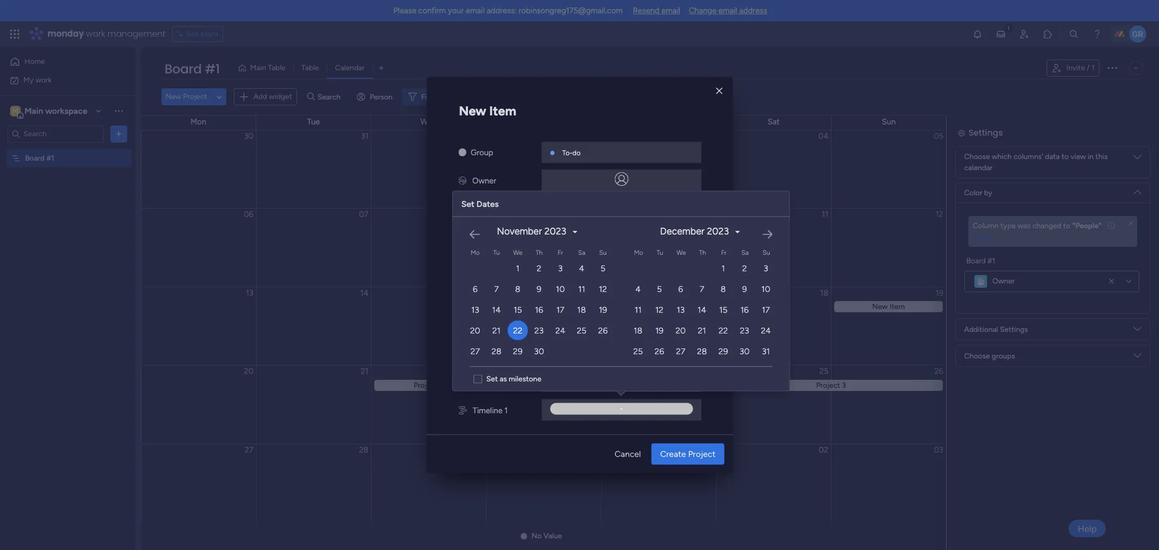 Task type: locate. For each thing, give the bounding box(es) containing it.
1 horizontal spatial work
[[86, 28, 105, 40]]

november 2023
[[497, 226, 567, 237]]

1 13 from the left
[[471, 305, 480, 315]]

milestone
[[509, 375, 542, 384]]

13 button
[[465, 300, 486, 320], [671, 300, 691, 320]]

0 vertical spatial groups
[[992, 340, 1015, 349]]

v2 sun image
[[459, 148, 467, 157]]

1 horizontal spatial 30
[[740, 347, 750, 357]]

1 horizontal spatial 5
[[657, 284, 662, 294]]

0 horizontal spatial 25
[[577, 326, 587, 336]]

invite / 1 button
[[1047, 60, 1100, 77]]

2 dapulse timeline column image from the top
[[459, 406, 467, 416]]

caret down image
[[736, 228, 740, 236]]

groups
[[992, 340, 1015, 349], [993, 352, 1016, 361]]

0 horizontal spatial 15 button
[[508, 300, 528, 320]]

0 horizontal spatial 17 button
[[551, 300, 571, 320]]

help image
[[1093, 29, 1103, 39]]

0 horizontal spatial 21
[[493, 326, 501, 336]]

1 button for november 2023
[[508, 259, 528, 278]]

15
[[514, 305, 522, 315], [720, 305, 728, 315]]

0 vertical spatial 26
[[599, 326, 608, 336]]

email right your
[[466, 6, 485, 15]]

1 horizontal spatial 24
[[761, 326, 771, 336]]

3 button for december 2023
[[756, 259, 777, 278]]

tu
[[494, 249, 500, 257], [657, 249, 664, 257]]

new inside button
[[166, 92, 181, 101]]

18 for 18 'button' to the left
[[578, 305, 586, 315]]

2 timeline from the top
[[473, 406, 503, 416]]

1 horizontal spatial 7 button
[[692, 279, 713, 299]]

Search in workspace field
[[22, 128, 89, 140]]

please confirm your email address: robinsongreg175@gmail.com
[[394, 6, 623, 15]]

view for column type was changed to
[[1071, 152, 1087, 161]]

2023 for november 2023
[[545, 226, 567, 237]]

5 button
[[593, 259, 614, 278], [650, 279, 670, 299]]

2 15 button from the left
[[714, 300, 734, 320]]

1 horizontal spatial 28 button
[[692, 342, 713, 362]]

0 horizontal spatial table
[[268, 63, 286, 72]]

2 10 from the left
[[762, 284, 771, 294]]

board #1 heading for column type was changed to
[[967, 256, 996, 267]]

1 we from the left
[[514, 249, 523, 257]]

sa
[[579, 249, 586, 257], [742, 249, 749, 257]]

1 tu from the left
[[494, 249, 500, 257]]

new inside dialog
[[459, 103, 487, 119]]

0 vertical spatial in
[[1089, 152, 1095, 161]]

2 20 from the left
[[676, 326, 686, 336]]

3 button for november 2023
[[551, 259, 571, 278]]

board #1 group for color by
[[964, 243, 1140, 280]]

owner inside new item dialog
[[473, 176, 497, 186]]

1 horizontal spatial main
[[250, 63, 266, 72]]

2 button down the november 2023
[[529, 259, 550, 278]]

v2 pulse updated log image
[[459, 378, 466, 387]]

2 fr from the left
[[722, 249, 727, 257]]

0 vertical spatial 12
[[599, 284, 608, 294]]

1 horizontal spatial 4 button
[[628, 279, 649, 299]]

project
[[183, 92, 207, 101], [689, 449, 716, 460]]

29 button
[[508, 342, 528, 362], [714, 342, 734, 362]]

24 for second 24 button from the left
[[761, 326, 771, 336]]

this for column type was changed to
[[1096, 152, 1109, 161]]

by
[[985, 189, 993, 198], [984, 212, 993, 221]]

29
[[513, 347, 523, 357], [719, 347, 729, 357]]

0 horizontal spatial sa
[[579, 249, 586, 257]]

1 right /
[[1092, 63, 1095, 72]]

1 horizontal spatial mo
[[635, 249, 644, 257]]

1 button
[[508, 259, 528, 278], [714, 259, 734, 278]]

1 down december 2023
[[722, 263, 726, 274]]

choose
[[965, 152, 991, 161], [964, 175, 990, 184], [964, 340, 990, 349], [965, 352, 991, 361]]

2 button for december 2023
[[735, 259, 755, 278]]

0 horizontal spatial 14
[[492, 305, 501, 315]]

1 horizontal spatial 10
[[762, 284, 771, 294]]

1 vertical spatial owner
[[993, 265, 1015, 274]]

1 horizontal spatial tu
[[657, 249, 664, 257]]

0 vertical spatial to
[[1062, 152, 1070, 161]]

new left item
[[459, 103, 487, 119]]

main content containing settings
[[141, 115, 1160, 551]]

november
[[497, 226, 542, 237]]

data for column type was changed to
[[1046, 152, 1061, 161]]

we
[[514, 249, 523, 257], [677, 249, 686, 257]]

0 vertical spatial 26 button
[[593, 321, 614, 341]]

main inside workspace selection element
[[25, 106, 43, 116]]

1 vertical spatial additional
[[965, 325, 999, 334]]

work right my
[[36, 75, 52, 84]]

0 horizontal spatial 16
[[535, 305, 544, 315]]

2 22 button from the left
[[714, 321, 734, 341]]

1 image
[[1004, 22, 1014, 34]]

0 vertical spatial 5
[[601, 263, 606, 274]]

main content
[[141, 115, 1160, 551]]

value
[[544, 532, 562, 541]]

search everything image
[[1069, 29, 1080, 39]]

color for board #1
[[964, 212, 983, 221]]

angle down image
[[217, 93, 222, 101]]

23 button
[[529, 321, 550, 341], [735, 321, 755, 341]]

th down the november 2023
[[536, 249, 543, 257]]

address
[[740, 6, 768, 15]]

0 horizontal spatial new
[[166, 92, 181, 101]]

1 button for december 2023
[[714, 259, 734, 278]]

7 button
[[487, 279, 507, 299], [692, 279, 713, 299]]

0 horizontal spatial 22
[[513, 326, 523, 336]]

26 button
[[593, 321, 614, 341], [650, 342, 670, 362]]

1 vertical spatial 26
[[655, 347, 665, 357]]

30 left 31
[[740, 347, 750, 357]]

was
[[1018, 222, 1031, 231]]

dates
[[477, 199, 499, 209]]

15 button
[[508, 300, 528, 320], [714, 300, 734, 320]]

person
[[370, 92, 393, 102]]

2 th from the left
[[700, 249, 707, 257]]

30 for 1st the 30 button from right
[[740, 347, 750, 357]]

1 horizontal spatial 4
[[636, 284, 641, 294]]

option
[[0, 149, 136, 151]]

calendar
[[335, 63, 365, 72]]

main right workspace 'icon'
[[25, 106, 43, 116]]

inbox image
[[996, 29, 1007, 39]]

new down board #1 field
[[166, 92, 181, 101]]

1 2 from the left
[[537, 263, 542, 274]]

24 button
[[551, 321, 571, 341], [756, 321, 777, 341]]

fr down december 2023
[[722, 249, 727, 257]]

0 vertical spatial by
[[985, 189, 993, 198]]

1 vertical spatial by
[[984, 212, 993, 221]]

6
[[473, 284, 478, 294], [679, 284, 684, 294]]

new for new project
[[166, 92, 181, 101]]

1 dapulse timeline column image from the top
[[459, 349, 467, 358]]

1 table from the left
[[268, 63, 286, 72]]

24 for second 24 button from the right
[[556, 326, 566, 336]]

2 30 button from the left
[[735, 342, 755, 362]]

new for new item
[[459, 103, 487, 119]]

2
[[537, 263, 542, 274], [743, 263, 747, 274]]

2023 left caret down image
[[545, 226, 567, 237]]

1 horizontal spatial 13 button
[[671, 300, 691, 320]]

add
[[254, 92, 267, 101]]

7
[[495, 284, 499, 294], [700, 284, 705, 294]]

th down december 2023
[[700, 249, 707, 257]]

1 vertical spatial work
[[36, 75, 52, 84]]

1 6 from the left
[[473, 284, 478, 294]]

additional settings for column type was changed to
[[965, 325, 1029, 334]]

we down december
[[677, 249, 686, 257]]

2023 left caret down icon
[[707, 226, 730, 237]]

0 horizontal spatial 3 button
[[551, 259, 571, 278]]

2 24 from the left
[[761, 326, 771, 336]]

26
[[599, 326, 608, 336], [655, 347, 665, 357]]

1 horizontal spatial 9
[[743, 284, 748, 294]]

tu down december
[[657, 249, 664, 257]]

2 21 button from the left
[[692, 321, 713, 341]]

0 horizontal spatial 11
[[579, 284, 586, 294]]

color by for column type was changed to
[[965, 189, 993, 198]]

1 vertical spatial columns'
[[1014, 175, 1043, 184]]

13
[[471, 305, 480, 315], [677, 305, 685, 315]]

1 horizontal spatial sa
[[742, 249, 749, 257]]

1 27 from the left
[[471, 347, 480, 357]]

2 button for november 2023
[[529, 259, 550, 278]]

2 vertical spatial owner
[[993, 277, 1016, 286]]

1 horizontal spatial 20 button
[[671, 321, 691, 341]]

3 email from the left
[[719, 6, 738, 15]]

board #1 group
[[964, 243, 1140, 280], [965, 256, 1140, 293]]

0 horizontal spatial 11 button
[[572, 279, 592, 299]]

23
[[535, 326, 544, 336], [740, 326, 750, 336]]

2 email from the left
[[662, 6, 681, 15]]

1 vertical spatial 25
[[634, 347, 643, 357]]

dapulse timeline column image
[[459, 349, 467, 358], [459, 406, 467, 416]]

1 horizontal spatial fr
[[722, 249, 727, 257]]

1 16 button from the left
[[529, 300, 550, 320]]

1 vertical spatial 5 button
[[650, 279, 670, 299]]

7 for second 7 button from left
[[700, 284, 705, 294]]

project inside button
[[183, 92, 207, 101]]

1 down the updated
[[505, 406, 508, 416]]

2 7 button from the left
[[692, 279, 713, 299]]

main inside button
[[250, 63, 266, 72]]

2 8 from the left
[[721, 284, 726, 294]]

2 23 button from the left
[[735, 321, 755, 341]]

confirm
[[419, 6, 446, 15]]

table up v2 search image
[[302, 63, 319, 72]]

0 horizontal spatial 2 button
[[529, 259, 550, 278]]

region containing november 2023
[[453, 213, 1112, 375]]

set for set as milestone
[[487, 375, 498, 384]]

0 horizontal spatial 19
[[599, 305, 608, 315]]

Search field
[[315, 90, 347, 104]]

2 15 from the left
[[720, 305, 728, 315]]

1 vertical spatial choose groups
[[965, 352, 1016, 361]]

email
[[466, 6, 485, 15], [662, 6, 681, 15], [719, 6, 738, 15]]

30 button left 31
[[735, 342, 755, 362]]

board #1 heading
[[967, 243, 996, 255], [967, 256, 996, 267]]

mo
[[471, 249, 480, 257], [635, 249, 644, 257]]

0 horizontal spatial 1 button
[[508, 259, 528, 278]]

2 7 from the left
[[700, 284, 705, 294]]

1 22 from the left
[[513, 326, 523, 336]]

as
[[500, 375, 507, 384]]

1 button down december 2023
[[714, 259, 734, 278]]

#1
[[205, 60, 220, 78], [46, 154, 54, 163], [988, 245, 996, 254], [988, 257, 996, 266]]

timeline for timeline 1
[[473, 406, 503, 416]]

2 2 button from the left
[[735, 259, 755, 278]]

#1 inside list box
[[46, 154, 54, 163]]

timeline 1
[[473, 406, 508, 416]]

2 horizontal spatial email
[[719, 6, 738, 15]]

widget
[[269, 92, 292, 101]]

set left dates
[[462, 199, 475, 209]]

2 3 button from the left
[[756, 259, 777, 278]]

11 for the bottommost 11 button
[[635, 305, 642, 315]]

5
[[601, 263, 606, 274], [657, 284, 662, 294]]

1 horizontal spatial 1 button
[[714, 259, 734, 278]]

see plans button
[[172, 26, 223, 42]]

1 horizontal spatial 27
[[677, 347, 686, 357]]

1 horizontal spatial su
[[763, 249, 771, 257]]

1 vertical spatial this
[[1096, 175, 1108, 184]]

3 for november 2023
[[558, 263, 563, 274]]

timeline down last updated
[[473, 406, 503, 416]]

14 button
[[487, 300, 507, 320], [692, 300, 713, 320]]

in
[[1089, 152, 1095, 161], [1088, 175, 1094, 184]]

board #1 group for column type was changed to
[[965, 256, 1140, 293]]

my work
[[23, 75, 52, 84]]

caret down image
[[573, 228, 578, 236]]

1 vertical spatial color by
[[964, 212, 993, 221]]

6 button
[[465, 279, 486, 299], [671, 279, 691, 299]]

data for board #1
[[1045, 175, 1060, 184]]

email for resend email
[[662, 6, 681, 15]]

project left angle down icon at the top left
[[183, 92, 207, 101]]

email right change
[[719, 6, 738, 15]]

1 vertical spatial in
[[1088, 175, 1094, 184]]

Board #1 field
[[162, 60, 223, 78]]

0 vertical spatial data
[[1046, 152, 1061, 161]]

1 17 button from the left
[[551, 300, 571, 320]]

1 th from the left
[[536, 249, 543, 257]]

28 for 1st 28 button from left
[[492, 347, 502, 357]]

2 2023 from the left
[[707, 226, 730, 237]]

9 for second 9 button from the left
[[743, 284, 748, 294]]

set left as
[[487, 375, 498, 384]]

1 vertical spatial 4
[[636, 284, 641, 294]]

email right resend
[[662, 6, 681, 15]]

mon
[[191, 117, 206, 127]]

30 up milestone
[[534, 347, 545, 357]]

we down november
[[514, 249, 523, 257]]

1 horizontal spatial 8 button
[[714, 279, 734, 299]]

1 2 button from the left
[[529, 259, 550, 278]]

1 15 from the left
[[514, 305, 522, 315]]

table up the widget
[[268, 63, 286, 72]]

30 button
[[529, 342, 550, 362], [735, 342, 755, 362]]

18 for bottom 18 'button'
[[634, 326, 643, 336]]

2 3 from the left
[[764, 263, 769, 274]]

2 30 from the left
[[740, 347, 750, 357]]

11 for the top 11 button
[[579, 284, 586, 294]]

workspace image
[[10, 105, 21, 117]]

18 button
[[572, 300, 592, 320], [628, 321, 649, 341]]

1 1 button from the left
[[508, 259, 528, 278]]

which for column type was changed to
[[993, 152, 1012, 161]]

2 1 button from the left
[[714, 259, 734, 278]]

16 button
[[529, 300, 550, 320], [735, 300, 755, 320]]

1 vertical spatial 4 button
[[628, 279, 649, 299]]

3 for december 2023
[[764, 263, 769, 274]]

to for column type was changed to
[[1062, 152, 1070, 161]]

1 vertical spatial choose which columns' data to view in this calendar
[[964, 175, 1108, 196]]

2 9 from the left
[[743, 284, 748, 294]]

board #1 inside board #1 list box
[[25, 154, 54, 163]]

sat
[[768, 117, 780, 127]]

project right create
[[689, 449, 716, 460]]

2 button down caret down icon
[[735, 259, 755, 278]]

set dates
[[462, 199, 499, 209]]

region
[[453, 213, 1112, 375]]

main up add
[[250, 63, 266, 72]]

9
[[537, 284, 542, 294], [743, 284, 748, 294]]

1 30 button from the left
[[529, 342, 550, 362]]

dapulse timeline column image up 'v2 pulse updated log' 'image'
[[459, 349, 467, 358]]

11 button
[[572, 279, 592, 299], [628, 300, 649, 320]]

0 horizontal spatial 28
[[492, 347, 502, 357]]

project inside button
[[689, 449, 716, 460]]

1 horizontal spatial 29
[[719, 347, 729, 357]]

v2 multiple person column image
[[459, 176, 467, 186]]

1 vertical spatial 11
[[635, 305, 642, 315]]

0 horizontal spatial 28 button
[[487, 342, 507, 362]]

1 9 from the left
[[537, 284, 542, 294]]

board inside board #1 field
[[165, 60, 202, 78]]

29 button left 31
[[714, 342, 734, 362]]

0 horizontal spatial 9 button
[[529, 279, 550, 299]]

board #1 inside board #1 field
[[165, 60, 220, 78]]

region inside new item dialog
[[453, 213, 1112, 375]]

2 16 button from the left
[[735, 300, 755, 320]]

fr down the november 2023
[[558, 249, 564, 257]]

1 23 from the left
[[535, 326, 544, 336]]

1 3 from the left
[[558, 263, 563, 274]]

fr
[[558, 249, 564, 257], [722, 249, 727, 257]]

1 horizontal spatial 21 button
[[692, 321, 713, 341]]

person button
[[353, 88, 399, 105]]

filter button
[[402, 88, 467, 105]]

0 vertical spatial dapulse timeline column image
[[459, 349, 467, 358]]

work inside button
[[36, 75, 52, 84]]

wed
[[421, 117, 437, 127]]

which for board #1
[[992, 175, 1012, 184]]

owner
[[473, 176, 497, 186], [993, 265, 1015, 274], [993, 277, 1016, 286]]

1 horizontal spatial 30 button
[[735, 342, 755, 362]]

0 horizontal spatial 29
[[513, 347, 523, 357]]

29 left 31
[[719, 347, 729, 357]]

1 vertical spatial 25 button
[[628, 342, 649, 362]]

0 horizontal spatial fr
[[558, 249, 564, 257]]

1 sa from the left
[[579, 249, 586, 257]]

30 button up milestone
[[529, 342, 550, 362]]

0 horizontal spatial mo
[[471, 249, 480, 257]]

dapulse date column image
[[459, 205, 467, 214]]

1 horizontal spatial we
[[677, 249, 686, 257]]

1 7 from the left
[[495, 284, 499, 294]]

1 vertical spatial 26 button
[[650, 342, 670, 362]]

choose which columns' data to view in this calendar
[[965, 152, 1109, 173], [964, 175, 1108, 196]]

2 27 from the left
[[677, 347, 686, 357]]

1 vertical spatial new
[[459, 103, 487, 119]]

2 21 from the left
[[698, 326, 707, 336]]

0 horizontal spatial 10
[[556, 284, 565, 294]]

main table
[[250, 63, 286, 72]]

1 horizontal spatial 9 button
[[735, 279, 755, 299]]

monday work management
[[47, 28, 166, 40]]

1 21 button from the left
[[487, 321, 507, 341]]

by for column type was changed to
[[985, 189, 993, 198]]

additional settings for board #1
[[964, 313, 1028, 322]]

1 30 from the left
[[534, 347, 545, 357]]

set for set dates
[[462, 199, 475, 209]]

30 for second the 30 button from right
[[534, 347, 545, 357]]

0 horizontal spatial 27 button
[[465, 342, 486, 362]]

29 up set as milestone
[[513, 347, 523, 357]]

2 23 from the left
[[740, 326, 750, 336]]

timeline up last updated
[[473, 349, 503, 358]]

1 29 from the left
[[513, 347, 523, 357]]

greg robinson image
[[1130, 26, 1147, 43]]

timeline for timeline
[[473, 349, 503, 358]]

0 horizontal spatial 3
[[558, 263, 563, 274]]

1 24 button from the left
[[551, 321, 571, 341]]

v2 info image
[[1104, 222, 1116, 231]]

tu down priority
[[494, 249, 500, 257]]

1 timeline from the top
[[473, 349, 503, 358]]

2 22 from the left
[[719, 326, 729, 336]]

0 vertical spatial 5 button
[[593, 259, 614, 278]]

1 horizontal spatial 11 button
[[628, 300, 649, 320]]

0 horizontal spatial work
[[36, 75, 52, 84]]

2 2 from the left
[[743, 263, 747, 274]]

0 horizontal spatial 4
[[579, 263, 585, 274]]

0 horizontal spatial 26 button
[[593, 321, 614, 341]]

0 horizontal spatial 20
[[470, 326, 481, 336]]

1 email from the left
[[466, 6, 485, 15]]

1 vertical spatial which
[[992, 175, 1012, 184]]

work right monday
[[86, 28, 105, 40]]

1 su from the left
[[600, 249, 607, 257]]

0 horizontal spatial su
[[600, 249, 607, 257]]

additional for board #1
[[964, 313, 998, 322]]

29 button up set as milestone
[[508, 342, 528, 362]]

1 15 button from the left
[[508, 300, 528, 320]]

1 button down november
[[508, 259, 528, 278]]

11
[[579, 284, 586, 294], [635, 305, 642, 315]]

25 button
[[572, 321, 592, 341], [628, 342, 649, 362]]

19
[[599, 305, 608, 315], [656, 326, 664, 336]]

new project button
[[161, 88, 211, 105]]

1 horizontal spatial 3
[[764, 263, 769, 274]]

1 20 from the left
[[470, 326, 481, 336]]

2 28 from the left
[[698, 347, 707, 357]]

8 button
[[508, 279, 528, 299], [714, 279, 734, 299]]

dapulse timeline column image left timeline 1 at the bottom of page
[[459, 406, 467, 416]]

v2 file column image
[[459, 320, 465, 330]]

1 2023 from the left
[[545, 226, 567, 237]]

2 su from the left
[[763, 249, 771, 257]]

1 horizontal spatial 24 button
[[756, 321, 777, 341]]

10 button
[[551, 279, 571, 299], [756, 279, 777, 299]]

1 horizontal spatial 27 button
[[671, 342, 691, 362]]

1 vertical spatial set
[[487, 375, 498, 384]]

1 29 button from the left
[[508, 342, 528, 362]]

1 horizontal spatial 10 button
[[756, 279, 777, 299]]

set
[[462, 199, 475, 209], [487, 375, 498, 384]]

1 vertical spatial main
[[25, 106, 43, 116]]

groups for column type was changed to
[[993, 352, 1016, 361]]

4 button
[[572, 259, 592, 278], [628, 279, 649, 299]]



Task type: vqa. For each thing, say whether or not it's contained in the screenshot.


Task type: describe. For each thing, give the bounding box(es) containing it.
owner for by
[[993, 265, 1015, 274]]

create project
[[661, 449, 716, 460]]

cancel
[[615, 449, 641, 460]]

31 button
[[756, 342, 777, 362]]

monday
[[47, 28, 84, 40]]

1 10 button from the left
[[551, 279, 571, 299]]

1 13 button from the left
[[465, 300, 486, 320]]

2 mo from the left
[[635, 249, 644, 257]]

26 for topmost 26 button
[[599, 326, 608, 336]]

set as milestone
[[487, 375, 542, 384]]

choose groups for column type was changed to
[[965, 352, 1016, 361]]

additional for column type was changed to
[[965, 325, 999, 334]]

v2 search image
[[307, 91, 315, 103]]

2 8 button from the left
[[714, 279, 734, 299]]

"people"
[[1073, 222, 1103, 231]]

change
[[689, 6, 717, 15]]

choose which columns' data to view in this calendar for column type was changed to
[[965, 152, 1109, 173]]

2 6 button from the left
[[671, 279, 691, 299]]

2 tu from the left
[[657, 249, 664, 257]]

2 10 button from the left
[[756, 279, 777, 299]]

this for board #1
[[1096, 175, 1108, 184]]

dapulse x slim image
[[1130, 221, 1134, 226]]

type
[[1001, 222, 1017, 231]]

2 vertical spatial to
[[1064, 222, 1071, 231]]

tue
[[307, 117, 320, 127]]

notifications image
[[973, 29, 984, 39]]

#1 inside field
[[205, 60, 220, 78]]

2 24 button from the left
[[756, 321, 777, 341]]

email for change email address
[[719, 6, 738, 15]]

main workspace
[[25, 106, 87, 116]]

2 28 button from the left
[[692, 342, 713, 362]]

2 29 button from the left
[[714, 342, 734, 362]]

28 for first 28 button from right
[[698, 347, 707, 357]]

no
[[532, 532, 542, 541]]

1 8 from the left
[[516, 284, 521, 294]]

2 sa from the left
[[742, 249, 749, 257]]

view for board #1
[[1071, 175, 1086, 184]]

please
[[394, 6, 417, 15]]

owner for item
[[473, 176, 497, 186]]

color by for board #1
[[964, 212, 993, 221]]

9 for 2nd 9 button from right
[[537, 284, 542, 294]]

2 17 from the left
[[762, 305, 770, 315]]

2 14 button from the left
[[692, 300, 713, 320]]

1 horizontal spatial 26 button
[[650, 342, 670, 362]]

board inside board #1 list box
[[25, 154, 45, 163]]

0 horizontal spatial 25 button
[[572, 321, 592, 341]]

1 vertical spatial 19 button
[[650, 321, 670, 341]]

address:
[[487, 6, 517, 15]]

1 7 button from the left
[[487, 279, 507, 299]]

0 horizontal spatial 5
[[601, 263, 606, 274]]

new item dialog
[[427, 77, 1112, 474]]

change email address
[[689, 6, 768, 15]]

1 mo from the left
[[471, 249, 480, 257]]

work for my
[[36, 75, 52, 84]]

1 17 from the left
[[557, 305, 565, 315]]

do
[[573, 149, 581, 157]]

my work button
[[6, 72, 115, 89]]

1 fr from the left
[[558, 249, 564, 257]]

1 14 from the left
[[492, 305, 501, 315]]

column
[[973, 222, 999, 231]]

apps image
[[1043, 29, 1054, 39]]

undo
[[973, 233, 992, 242]]

invite
[[1067, 63, 1086, 72]]

see
[[186, 29, 199, 38]]

dapulse timeline column image for timeline 1
[[459, 406, 467, 416]]

item
[[490, 103, 517, 119]]

workspace
[[45, 106, 87, 116]]

project for new project
[[183, 92, 207, 101]]

1 9 button from the left
[[529, 279, 550, 299]]

budget
[[473, 291, 499, 301]]

your
[[448, 6, 464, 15]]

select product image
[[10, 29, 20, 39]]

board #1 heading for color by
[[967, 243, 996, 255]]

workspace selection element
[[10, 105, 89, 119]]

to for board #1
[[1062, 175, 1069, 184]]

2 16 from the left
[[741, 305, 749, 315]]

1 28 button from the left
[[487, 342, 507, 362]]

add widget button
[[234, 88, 297, 105]]

0 vertical spatial 19
[[599, 305, 608, 315]]

no value
[[532, 532, 562, 541]]

0 vertical spatial 19 button
[[593, 300, 614, 320]]

dapulse numbers column image
[[459, 291, 467, 301]]

plans
[[201, 29, 219, 38]]

/
[[1088, 63, 1091, 72]]

by for board #1
[[984, 212, 993, 221]]

resend
[[633, 6, 660, 15]]

calendar button
[[327, 60, 373, 77]]

0 horizontal spatial 4 button
[[572, 259, 592, 278]]

1 20 button from the left
[[465, 321, 486, 341]]

dapulse text column image
[[459, 262, 468, 272]]

main table button
[[234, 60, 294, 77]]

1 vertical spatial 12
[[656, 305, 664, 315]]

create
[[661, 449, 687, 460]]

27 for first 27 button from the right
[[677, 347, 686, 357]]

0 vertical spatial 25
[[577, 326, 587, 336]]

december
[[661, 226, 705, 237]]

4 for leftmost 4 button
[[579, 263, 585, 274]]

0 horizontal spatial 5 button
[[593, 259, 614, 278]]

due date
[[473, 205, 505, 214]]

groups for board #1
[[992, 340, 1015, 349]]

work for monday
[[86, 28, 105, 40]]

project for create project
[[689, 449, 716, 460]]

0 horizontal spatial 12 button
[[593, 279, 614, 299]]

20 for second 20 button from right
[[470, 326, 481, 336]]

31
[[762, 347, 771, 357]]

robinsongreg175@gmail.com
[[519, 6, 623, 15]]

2 20 button from the left
[[671, 321, 691, 341]]

2 9 button from the left
[[735, 279, 755, 299]]

my
[[23, 75, 34, 84]]

1 vertical spatial 18 button
[[628, 321, 649, 341]]

1 horizontal spatial 12 button
[[650, 300, 670, 320]]

priority
[[473, 234, 498, 243]]

group
[[471, 148, 494, 157]]

2 13 button from the left
[[671, 300, 691, 320]]

1 down november
[[516, 263, 520, 274]]

4 for the right 4 button
[[636, 284, 641, 294]]

v2 status image
[[459, 234, 467, 243]]

main for main workspace
[[25, 106, 43, 116]]

15 for 2nd 15 button from the left
[[720, 305, 728, 315]]

create project button
[[652, 444, 725, 465]]

1 horizontal spatial 25
[[634, 347, 643, 357]]

to-
[[563, 149, 573, 157]]

choose groups for board #1
[[964, 340, 1015, 349]]

change email address link
[[689, 6, 768, 15]]

see plans
[[186, 29, 219, 38]]

invite members image
[[1020, 29, 1030, 39]]

2 13 from the left
[[677, 305, 685, 315]]

add view image
[[379, 64, 384, 72]]

1 27 button from the left
[[465, 342, 486, 362]]

last updated
[[472, 378, 519, 387]]

2023 for december 2023
[[707, 226, 730, 237]]

10 for first the 10 button from the left
[[556, 284, 565, 294]]

1 6 button from the left
[[465, 279, 486, 299]]

m
[[12, 106, 19, 115]]

home button
[[6, 53, 115, 70]]

date
[[489, 205, 505, 214]]

1 23 button from the left
[[529, 321, 550, 341]]

columns' for board #1
[[1014, 175, 1043, 184]]

1 16 from the left
[[535, 305, 544, 315]]

10 for second the 10 button
[[762, 284, 771, 294]]

changed
[[1033, 222, 1062, 231]]

2 table from the left
[[302, 63, 319, 72]]

dapulse timeline column image for timeline
[[459, 349, 467, 358]]

0 vertical spatial 11 button
[[572, 279, 592, 299]]

15 for 1st 15 button from the left
[[514, 305, 522, 315]]

to-do
[[563, 149, 581, 157]]

invite / 1
[[1067, 63, 1095, 72]]

1 inside button
[[1092, 63, 1095, 72]]

last
[[472, 378, 487, 387]]

color for column type was changed to
[[965, 189, 983, 198]]

files
[[471, 320, 487, 330]]

1 horizontal spatial 5 button
[[650, 279, 670, 299]]

1 8 button from the left
[[508, 279, 528, 299]]

choose which columns' data to view in this calendar for board #1
[[964, 175, 1108, 196]]

7 for 1st 7 button from the left
[[495, 284, 499, 294]]

due
[[473, 205, 487, 214]]

1 14 button from the left
[[487, 300, 507, 320]]

2 17 button from the left
[[756, 300, 777, 320]]

add widget
[[254, 92, 292, 101]]

1 21 from the left
[[493, 326, 501, 336]]

board #1 list box
[[0, 147, 136, 311]]

cancel button
[[607, 444, 650, 465]]

close image
[[717, 87, 723, 95]]

1 vertical spatial 11 button
[[628, 300, 649, 320]]

2 27 button from the left
[[671, 342, 691, 362]]

1 horizontal spatial 19
[[656, 326, 664, 336]]

help button
[[1069, 521, 1107, 538]]

0 horizontal spatial 18 button
[[572, 300, 592, 320]]

table button
[[294, 60, 327, 77]]

home
[[25, 57, 45, 66]]

2 14 from the left
[[698, 305, 707, 315]]

2 29 from the left
[[719, 347, 729, 357]]

filter
[[422, 92, 438, 102]]

20 for second 20 button from the left
[[676, 326, 686, 336]]

resend email link
[[633, 6, 681, 15]]

columns' for column type was changed to
[[1014, 152, 1044, 161]]

1 22 button from the left
[[508, 321, 528, 341]]

main for main table
[[250, 63, 266, 72]]

calendar for board #1
[[964, 186, 993, 196]]

26 for the rightmost 26 button
[[655, 347, 665, 357]]

in for column type was changed to
[[1089, 152, 1095, 161]]

updated
[[489, 378, 519, 387]]

management
[[107, 28, 166, 40]]

column type was changed to "people"
[[973, 222, 1104, 231]]

2 6 from the left
[[679, 284, 684, 294]]

calendar for column type was changed to
[[965, 164, 993, 173]]

help
[[1079, 524, 1098, 535]]

december 2023
[[661, 226, 730, 237]]

sun
[[883, 117, 896, 127]]

27 for first 27 button from left
[[471, 347, 480, 357]]

resend email
[[633, 6, 681, 15]]

in for board #1
[[1088, 175, 1094, 184]]

new item
[[459, 103, 517, 119]]

new project
[[166, 92, 207, 101]]

2 for december 2023
[[743, 263, 747, 274]]

2 for november 2023
[[537, 263, 542, 274]]

2 we from the left
[[677, 249, 686, 257]]



